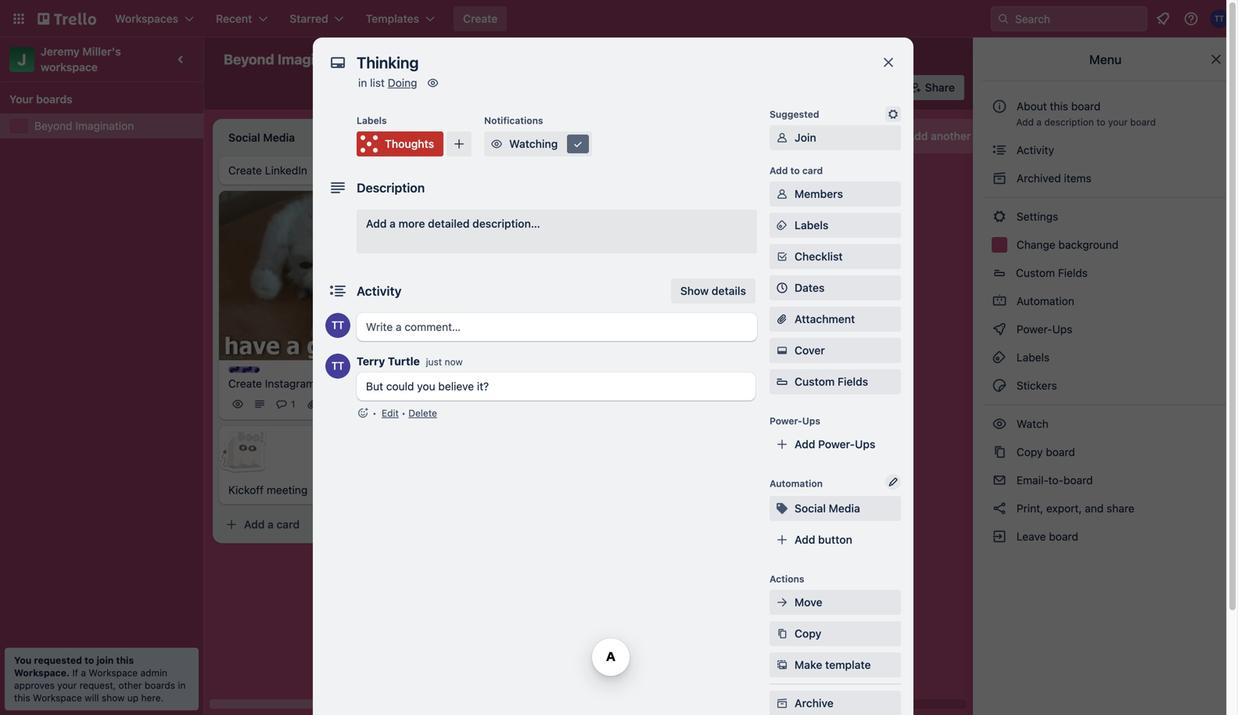 Task type: vqa. For each thing, say whether or not it's contained in the screenshot.
sm icon for Checklist Link at the top of the page
yes



Task type: locate. For each thing, give the bounding box(es) containing it.
this down approves
[[14, 692, 30, 703]]

list right another
[[974, 129, 989, 142]]

jeremy miller (jeremymiller198) image up join link
[[856, 77, 878, 99]]

copy for copy board
[[1017, 446, 1043, 458]]

members link
[[770, 182, 901, 207]]

suggested
[[770, 109, 820, 120]]

beyond inside the board name text box
[[224, 51, 274, 68]]

2 vertical spatial ups
[[855, 438, 876, 451]]

1 horizontal spatial automation
[[1014, 295, 1075, 307]]

workspace down approves
[[33, 692, 82, 703]]

leave board
[[1014, 530, 1079, 543]]

you
[[14, 655, 32, 666]]

delete
[[409, 408, 437, 419]]

list down star or unstar board icon at the top left
[[370, 76, 385, 89]]

sm image inside checklist link
[[775, 249, 790, 264]]

power-ups
[[1014, 323, 1076, 336], [770, 415, 821, 426]]

power-ups up "add power-ups"
[[770, 415, 821, 426]]

terry turtle (terryturtle) image
[[1210, 9, 1229, 28], [325, 313, 351, 338], [325, 354, 351, 379], [573, 401, 592, 420]]

this
[[1050, 100, 1069, 113], [116, 655, 134, 666], [14, 692, 30, 703]]

ups up "add power-ups"
[[803, 415, 821, 426]]

0 vertical spatial beyond
[[224, 51, 274, 68]]

share
[[925, 81, 955, 94]]

turtle
[[388, 355, 420, 368]]

background
[[1059, 238, 1119, 251]]

1
[[291, 399, 295, 410]]

your boards
[[9, 93, 72, 106]]

0 vertical spatial ups
[[1053, 323, 1073, 336]]

1 horizontal spatial your
[[1109, 117, 1128, 128]]

0 vertical spatial copy
[[1017, 446, 1043, 458]]

boards down "admin"
[[145, 680, 175, 691]]

move link
[[770, 590, 901, 615]]

show
[[681, 284, 709, 297]]

copy board
[[1014, 446, 1076, 458]]

add button
[[795, 533, 853, 546]]

power- up stickers
[[1017, 323, 1053, 336]]

create
[[463, 12, 498, 25], [228, 164, 262, 177], [228, 377, 262, 390]]

add left another
[[908, 129, 928, 142]]

jeremy miller (jeremymiller198) image
[[394, 395, 413, 414]]

custom fields button
[[983, 261, 1229, 286], [770, 374, 901, 390]]

imagination down "your boards with 1 items" element
[[75, 119, 134, 132]]

sm image inside archived items link
[[992, 171, 1008, 186]]

1 vertical spatial power-ups
[[770, 415, 821, 426]]

1 vertical spatial list
[[974, 129, 989, 142]]

0 horizontal spatial your
[[57, 680, 77, 691]]

0 vertical spatial labels link
[[770, 213, 901, 238]]

to-
[[1049, 474, 1064, 487]]

custom fields button down change background link
[[983, 261, 1229, 286]]

board down export,
[[1049, 530, 1079, 543]]

0 vertical spatial this
[[1050, 100, 1069, 113]]

sm image inside the activity link
[[992, 142, 1008, 158]]

but could you believe it?
[[366, 380, 489, 393]]

copy up "email-"
[[1017, 446, 1043, 458]]

custom fields for the right custom fields button
[[1016, 266, 1088, 279]]

email-
[[1017, 474, 1049, 487]]

custom fields
[[1016, 266, 1088, 279], [795, 375, 869, 388]]

1 vertical spatial add a card
[[244, 518, 300, 531]]

fields down cover link
[[838, 375, 869, 388]]

just now link
[[426, 356, 463, 367]]

add inside add another list button
[[908, 129, 928, 142]]

activity up terry
[[357, 284, 402, 298]]

compliment the chef
[[451, 361, 558, 374]]

terry turtle (terryturtle) image
[[836, 77, 858, 99], [372, 395, 391, 414]]

workspace visible image
[[406, 53, 418, 66]]

print, export, and share
[[1014, 502, 1135, 515]]

0 vertical spatial power-ups
[[1014, 323, 1076, 336]]

terry turtle (terryturtle) image down but
[[372, 395, 391, 414]]

power- up "add power-ups"
[[770, 415, 803, 426]]

checklist link
[[770, 244, 901, 269]]

1 vertical spatial to
[[791, 165, 800, 176]]

add down about
[[1017, 117, 1034, 128]]

to inside the you requested to join this workspace.
[[85, 655, 94, 666]]

dates button
[[770, 275, 901, 300]]

1 horizontal spatial custom fields button
[[983, 261, 1229, 286]]

1 horizontal spatial terry turtle (terryturtle) image
[[836, 77, 858, 99]]

sm image for social media
[[775, 501, 790, 516]]

sm image inside copy board link
[[992, 444, 1008, 460]]

card up members at the right
[[803, 165, 823, 176]]

add left button
[[795, 533, 816, 546]]

1 vertical spatial activity
[[357, 284, 402, 298]]

fields down change background
[[1058, 266, 1088, 279]]

add a card for the rightmost add a card button
[[689, 337, 744, 349]]

sm image inside power-ups link
[[992, 322, 1008, 337]]

add a card button down the leftover pie link on the top of page
[[663, 331, 839, 356]]

0 horizontal spatial beyond imagination
[[34, 119, 134, 132]]

add left more
[[366, 217, 387, 230]]

here.
[[141, 692, 164, 703]]

attachment button
[[770, 307, 901, 332]]

1 horizontal spatial beyond
[[224, 51, 274, 68]]

board inside leave board "link"
[[1049, 530, 1079, 543]]

board up the activity link
[[1131, 117, 1156, 128]]

1 horizontal spatial imagination
[[278, 51, 357, 68]]

add a card button down kickoff meeting link
[[219, 512, 394, 537]]

ups inside power-ups link
[[1053, 323, 1073, 336]]

custom down change
[[1016, 266, 1055, 279]]

board up description
[[1072, 100, 1101, 113]]

1 vertical spatial labels
[[795, 219, 829, 232]]

a inside "if a workspace admin approves your request, other boards in this workspace will show up here."
[[81, 667, 86, 678]]

0 horizontal spatial activity
[[357, 284, 402, 298]]

your
[[1109, 117, 1128, 128], [57, 680, 77, 691]]

a
[[1037, 117, 1042, 128], [390, 217, 396, 230], [712, 337, 718, 349], [268, 518, 274, 531], [81, 667, 86, 678]]

chef
[[534, 361, 558, 374]]

back to home image
[[38, 6, 96, 31]]

2 vertical spatial this
[[14, 692, 30, 703]]

1 horizontal spatial card
[[721, 337, 744, 349]]

0 horizontal spatial imagination
[[75, 119, 134, 132]]

create inside "button"
[[463, 12, 498, 25]]

you requested to join this workspace.
[[14, 655, 134, 678]]

1 vertical spatial beyond imagination
[[34, 119, 134, 132]]

sm image inside print, export, and share link
[[992, 501, 1008, 516]]

boards right your
[[36, 93, 72, 106]]

0 vertical spatial to
[[1097, 117, 1106, 128]]

0 horizontal spatial beyond
[[34, 119, 72, 132]]

star or unstar board image
[[374, 53, 387, 66]]

1 horizontal spatial list
[[974, 129, 989, 142]]

0 horizontal spatial labels
[[357, 115, 387, 126]]

0 horizontal spatial custom fields
[[795, 375, 869, 388]]

0 horizontal spatial power-
[[770, 415, 803, 426]]

1 vertical spatial card
[[721, 337, 744, 349]]

this inside the you requested to join this workspace.
[[116, 655, 134, 666]]

labels up stickers
[[1014, 351, 1050, 364]]

custom fields for custom fields button to the left
[[795, 375, 869, 388]]

2 vertical spatial card
[[277, 518, 300, 531]]

2 horizontal spatial this
[[1050, 100, 1069, 113]]

card down pie
[[721, 337, 744, 349]]

1 horizontal spatial power-
[[818, 438, 855, 451]]

board up "print, export, and share"
[[1064, 474, 1093, 487]]

1 vertical spatial power-
[[770, 415, 803, 426]]

in left doing
[[358, 76, 367, 89]]

a down pie
[[712, 337, 718, 349]]

0 horizontal spatial labels link
[[770, 213, 901, 238]]

sm image inside make template "link"
[[775, 657, 790, 673]]

ruby anderson (rubyanderson7) image
[[877, 77, 899, 99], [617, 401, 635, 420]]

power- up the social media button
[[818, 438, 855, 451]]

other
[[119, 680, 142, 691]]

beyond inside "link"
[[34, 119, 72, 132]]

your down if
[[57, 680, 77, 691]]

1 vertical spatial custom
[[795, 375, 835, 388]]

Search field
[[1010, 7, 1147, 31]]

sm image inside watch link
[[992, 416, 1008, 432]]

1 vertical spatial your
[[57, 680, 77, 691]]

sm image
[[670, 75, 692, 97], [886, 106, 901, 122], [775, 130, 790, 146], [489, 136, 505, 152], [570, 136, 586, 152], [992, 142, 1008, 158], [775, 186, 790, 202], [992, 209, 1008, 225], [775, 218, 790, 233], [775, 249, 790, 264], [992, 350, 1008, 365], [992, 473, 1008, 488], [775, 595, 790, 610], [775, 626, 790, 642], [775, 696, 790, 711]]

create instagram link
[[228, 376, 410, 392]]

terry turtle (terryturtle) image right open information menu image
[[1210, 9, 1229, 28]]

jeremy miller (jeremymiller198) image down compliment the chef "link"
[[595, 401, 613, 420]]

labels link down members link
[[770, 213, 901, 238]]

imagination left star or unstar board icon at the top left
[[278, 51, 357, 68]]

1 vertical spatial terry turtle (terryturtle) image
[[372, 395, 391, 414]]

0 horizontal spatial ruby anderson (rubyanderson7) image
[[617, 401, 635, 420]]

your
[[9, 93, 33, 106]]

custom down 'cover'
[[795, 375, 835, 388]]

sm image inside leave board "link"
[[992, 529, 1008, 545]]

0 vertical spatial fields
[[1058, 266, 1088, 279]]

1 horizontal spatial this
[[116, 655, 134, 666]]

change background
[[1014, 238, 1119, 251]]

activity link
[[983, 138, 1229, 163]]

media
[[829, 502, 860, 515]]

boards
[[36, 93, 72, 106], [145, 680, 175, 691]]

stickers link
[[983, 373, 1229, 398]]

sm image for archived items
[[992, 171, 1008, 186]]

imagination
[[278, 51, 357, 68], [75, 119, 134, 132]]

1 horizontal spatial add a card
[[689, 337, 744, 349]]

leftover pie link
[[673, 301, 854, 317]]

join
[[795, 131, 817, 144]]

1 horizontal spatial ups
[[855, 438, 876, 451]]

0 vertical spatial your
[[1109, 117, 1128, 128]]

1 horizontal spatial workspace
[[89, 667, 138, 678]]

0 horizontal spatial boards
[[36, 93, 72, 106]]

add a card down pie
[[689, 337, 744, 349]]

1 horizontal spatial copy
[[1017, 446, 1043, 458]]

beyond imagination inside "link"
[[34, 119, 134, 132]]

custom fields down change background
[[1016, 266, 1088, 279]]

dec
[[469, 383, 487, 394]]

add a card down kickoff meeting
[[244, 518, 300, 531]]

ups inside add power-ups link
[[855, 438, 876, 451]]

beyond imagination
[[224, 51, 357, 68], [34, 119, 134, 132]]

create for create instagram
[[228, 377, 262, 390]]

automation up social
[[770, 478, 823, 489]]

your boards with 1 items element
[[9, 90, 186, 109]]

custom fields down cover link
[[795, 375, 869, 388]]

automation
[[1014, 295, 1075, 307], [770, 478, 823, 489]]

sm image inside automation link
[[992, 293, 1008, 309]]

custom fields button down cover link
[[770, 374, 901, 390]]

1 vertical spatial imagination
[[75, 119, 134, 132]]

1 vertical spatial custom fields button
[[770, 374, 901, 390]]

1 vertical spatial ups
[[803, 415, 821, 426]]

your up the activity link
[[1109, 117, 1128, 128]]

another
[[931, 129, 971, 142]]

ups up "media"
[[855, 438, 876, 451]]

2 horizontal spatial power-
[[1017, 323, 1053, 336]]

1 horizontal spatial in
[[358, 76, 367, 89]]

a right if
[[81, 667, 86, 678]]

beyond
[[224, 51, 274, 68], [34, 119, 72, 132]]

to up the activity link
[[1097, 117, 1106, 128]]

color: purple, title: none image
[[228, 367, 260, 373]]

2 vertical spatial to
[[85, 655, 94, 666]]

power-
[[1017, 323, 1053, 336], [770, 415, 803, 426], [818, 438, 855, 451]]

0 horizontal spatial card
[[277, 518, 300, 531]]

0 horizontal spatial this
[[14, 692, 30, 703]]

change
[[1017, 238, 1056, 251]]

labels up checklist
[[795, 219, 829, 232]]

1 horizontal spatial boards
[[145, 680, 175, 691]]

this inside about this board add a description to your board
[[1050, 100, 1069, 113]]

jeremy miller (jeremymiller198) image
[[856, 77, 878, 99], [595, 401, 613, 420]]

add inside add a more detailed description… link
[[366, 217, 387, 230]]

activity up archived
[[1014, 144, 1055, 156]]

0 horizontal spatial workspace
[[33, 692, 82, 703]]

0 vertical spatial beyond imagination
[[224, 51, 357, 68]]

31
[[490, 383, 500, 394]]

1 horizontal spatial labels
[[795, 219, 829, 232]]

0 horizontal spatial fields
[[838, 375, 869, 388]]

automation down change
[[1014, 295, 1075, 307]]

ups down automation link
[[1053, 323, 1073, 336]]

power-ups up stickers
[[1014, 323, 1076, 336]]

workspace down join
[[89, 667, 138, 678]]

0 vertical spatial workspace
[[89, 667, 138, 678]]

to up members at the right
[[791, 165, 800, 176]]

approves
[[14, 680, 55, 691]]

0 vertical spatial add a card button
[[663, 331, 839, 356]]

card for the rightmost add a card button
[[721, 337, 744, 349]]

None text field
[[349, 49, 865, 77]]

sm image inside the social media button
[[775, 501, 790, 516]]

board
[[1072, 100, 1101, 113], [1131, 117, 1156, 128], [1046, 446, 1076, 458], [1064, 474, 1093, 487], [1049, 530, 1079, 543]]

leftover
[[673, 302, 714, 315]]

2 vertical spatial create
[[228, 377, 262, 390]]

open information menu image
[[1184, 11, 1199, 27]]

2 horizontal spatial ups
[[1053, 323, 1073, 336]]

terry
[[357, 355, 385, 368]]

terry turtle (terryturtle) image up join link
[[836, 77, 858, 99]]

0 vertical spatial terry turtle (terryturtle) image
[[836, 77, 858, 99]]

board up to-
[[1046, 446, 1076, 458]]

list inside button
[[974, 129, 989, 142]]

believe
[[438, 380, 474, 393]]

0 vertical spatial create
[[463, 12, 498, 25]]

add up social
[[795, 438, 816, 451]]

if a workspace admin approves your request, other boards in this workspace will show up here.
[[14, 667, 186, 703]]

1 horizontal spatial power-ups
[[1014, 323, 1076, 336]]

in right other
[[178, 680, 186, 691]]

boards inside "if a workspace admin approves your request, other boards in this workspace will show up here."
[[145, 680, 175, 691]]

create linkedin
[[228, 164, 307, 177]]

create from template… image
[[845, 337, 858, 349]]

labels up the color: bold red, title: "thoughts" 'element'
[[357, 115, 387, 126]]

0 vertical spatial imagination
[[278, 51, 357, 68]]

this up description
[[1050, 100, 1069, 113]]

to
[[1097, 117, 1106, 128], [791, 165, 800, 176], [85, 655, 94, 666]]

0 horizontal spatial add a card button
[[219, 512, 394, 537]]

search image
[[998, 13, 1010, 25]]

copy board link
[[983, 440, 1229, 465]]

this right join
[[116, 655, 134, 666]]

0 horizontal spatial list
[[370, 76, 385, 89]]

labels link down power-ups link
[[983, 345, 1229, 370]]

beyond imagination link
[[34, 118, 194, 134]]

1 vertical spatial fields
[[838, 375, 869, 388]]

copy up make
[[795, 627, 822, 640]]

0 vertical spatial automation
[[1014, 295, 1075, 307]]

custom
[[1016, 266, 1055, 279], [795, 375, 835, 388]]

a down about
[[1037, 117, 1042, 128]]

sm image
[[425, 75, 441, 91], [992, 171, 1008, 186], [992, 293, 1008, 309], [992, 322, 1008, 337], [775, 343, 790, 358], [992, 378, 1008, 394], [992, 416, 1008, 432], [992, 444, 1008, 460], [775, 501, 790, 516], [992, 501, 1008, 516], [992, 529, 1008, 545], [775, 657, 790, 673]]

1 vertical spatial beyond
[[34, 119, 72, 132]]

1 vertical spatial labels link
[[983, 345, 1229, 370]]

0 vertical spatial jeremy miller (jeremymiller198) image
[[856, 77, 878, 99]]

0 horizontal spatial in
[[178, 680, 186, 691]]

stickers
[[1014, 379, 1058, 392]]

1 horizontal spatial ruby anderson (rubyanderson7) image
[[877, 77, 899, 99]]

1 vertical spatial custom fields
[[795, 375, 869, 388]]

sm image inside stickers link
[[992, 378, 1008, 394]]

watching
[[509, 137, 558, 150]]

archived items
[[1014, 172, 1092, 185]]

2 horizontal spatial card
[[803, 165, 823, 176]]

your inside about this board add a description to your board
[[1109, 117, 1128, 128]]

add a card button
[[663, 331, 839, 356], [219, 512, 394, 537]]

color: bold red, title: "thoughts" element
[[357, 131, 444, 156]]

sm image inside members link
[[775, 186, 790, 202]]

1 vertical spatial copy
[[795, 627, 822, 640]]

card down meeting
[[277, 518, 300, 531]]

0 notifications image
[[1154, 9, 1173, 28]]

a down kickoff meeting
[[268, 518, 274, 531]]

settings
[[1014, 210, 1059, 223]]

j
[[17, 50, 26, 68]]

1 vertical spatial this
[[116, 655, 134, 666]]

2 vertical spatial power-
[[818, 438, 855, 451]]

pie
[[717, 302, 733, 315]]

add a card
[[689, 337, 744, 349], [244, 518, 300, 531]]

to left join
[[85, 655, 94, 666]]

list
[[370, 76, 385, 89], [974, 129, 989, 142]]

workspace.
[[14, 667, 70, 678]]

automation link
[[983, 289, 1229, 314]]

0 vertical spatial custom fields button
[[983, 261, 1229, 286]]

0 horizontal spatial copy
[[795, 627, 822, 640]]



Task type: describe. For each thing, give the bounding box(es) containing it.
1 horizontal spatial jeremy miller (jeremymiller198) image
[[856, 77, 878, 99]]

terry turtle (terryturtle) image left terry
[[325, 354, 351, 379]]

this inside "if a workspace admin approves your request, other boards in this workspace will show up here."
[[14, 692, 30, 703]]

to inside about this board add a description to your board
[[1097, 117, 1106, 128]]

1 vertical spatial jeremy miller (jeremymiller198) image
[[595, 401, 613, 420]]

create for create linkedin
[[228, 164, 262, 177]]

sm image inside join link
[[775, 130, 790, 146]]

meeting
[[267, 484, 308, 497]]

1 horizontal spatial to
[[791, 165, 800, 176]]

make template link
[[770, 653, 901, 678]]

watching button
[[484, 131, 592, 156]]

terry turtle (terryturtle) image up create instagram link
[[325, 313, 351, 338]]

menu
[[1090, 52, 1122, 67]]

imagination inside the board name text box
[[278, 51, 357, 68]]

0 horizontal spatial terry turtle (terryturtle) image
[[372, 395, 391, 414]]

leftover pie
[[673, 302, 733, 315]]

description…
[[473, 217, 540, 230]]

more
[[399, 217, 425, 230]]

dates
[[795, 281, 825, 294]]

sm image inside email-to-board link
[[992, 473, 1008, 488]]

beyond imagination inside the board name text box
[[224, 51, 357, 68]]

1 vertical spatial add a card button
[[219, 512, 394, 537]]

social
[[795, 502, 826, 515]]

Board name text field
[[216, 47, 365, 72]]

0 horizontal spatial custom fields button
[[770, 374, 901, 390]]

if
[[72, 667, 78, 678]]

0 vertical spatial ruby anderson (rubyanderson7) image
[[877, 77, 899, 99]]

button
[[818, 533, 853, 546]]

sm image for print, export, and share
[[992, 501, 1008, 516]]

request,
[[80, 680, 116, 691]]

•
[[402, 408, 406, 419]]

sm image inside the move link
[[775, 595, 790, 610]]

1 horizontal spatial labels link
[[983, 345, 1229, 370]]

will
[[85, 692, 99, 703]]

sm image inside settings 'link'
[[992, 209, 1008, 225]]

up
[[127, 692, 139, 703]]

edit
[[382, 408, 399, 419]]

jeremy
[[41, 45, 80, 58]]

add power-ups
[[795, 438, 876, 451]]

add down leftover pie at top right
[[689, 337, 709, 349]]

a left more
[[390, 217, 396, 230]]

add power-ups link
[[770, 432, 901, 457]]

0 vertical spatial boards
[[36, 93, 72, 106]]

edit link
[[382, 408, 399, 419]]

imagination inside the 'beyond imagination' "link"
[[75, 119, 134, 132]]

doing
[[388, 76, 417, 89]]

join
[[97, 655, 114, 666]]

doing link
[[388, 76, 417, 89]]

actions
[[770, 574, 805, 584]]

0 vertical spatial power-
[[1017, 323, 1053, 336]]

sm image inside archive link
[[775, 696, 790, 711]]

admin
[[140, 667, 167, 678]]

add a more detailed description… link
[[357, 210, 757, 254]]

instagram
[[265, 377, 315, 390]]

0 horizontal spatial power-ups
[[770, 415, 821, 426]]

0 horizontal spatial ups
[[803, 415, 821, 426]]

custom for the right custom fields button
[[1016, 266, 1055, 279]]

1 horizontal spatial add a card button
[[663, 331, 839, 356]]

in list doing
[[358, 76, 417, 89]]

card for bottommost add a card button
[[277, 518, 300, 531]]

add down kickoff
[[244, 518, 265, 531]]

copy for copy
[[795, 627, 822, 640]]

primary element
[[0, 0, 1239, 38]]

cover
[[795, 344, 825, 357]]

change background link
[[983, 232, 1229, 257]]

0 vertical spatial in
[[358, 76, 367, 89]]

add a more detailed description…
[[366, 217, 540, 230]]

your inside "if a workspace admin approves your request, other boards in this workspace will show up here."
[[57, 680, 77, 691]]

create for create
[[463, 12, 498, 25]]

0 vertical spatial activity
[[1014, 144, 1055, 156]]

detailed
[[428, 217, 470, 230]]

copy link
[[770, 621, 901, 646]]

1 vertical spatial automation
[[770, 478, 823, 489]]

edit • delete
[[382, 408, 437, 419]]

Write a comment text field
[[357, 313, 757, 341]]

terry turtle just now
[[357, 355, 463, 368]]

template
[[825, 658, 871, 671]]

sm image for power-ups
[[992, 322, 1008, 337]]

board inside email-to-board link
[[1064, 474, 1093, 487]]

add to card
[[770, 165, 823, 176]]

1 vertical spatial ruby anderson (rubyanderson7) image
[[617, 401, 635, 420]]

add inside add button button
[[795, 533, 816, 546]]

add reaction image
[[357, 405, 369, 421]]

jeremy miller's workspace
[[41, 45, 124, 74]]

details
[[712, 284, 746, 297]]

leave board link
[[983, 524, 1229, 549]]

0 vertical spatial card
[[803, 165, 823, 176]]

archive link
[[770, 691, 901, 715]]

add inside about this board add a description to your board
[[1017, 117, 1034, 128]]

board inside copy board link
[[1046, 446, 1076, 458]]

email-to-board link
[[983, 468, 1229, 493]]

miller's
[[82, 45, 121, 58]]

sm image for leave board
[[992, 529, 1008, 545]]

social media
[[795, 502, 860, 515]]

just
[[426, 356, 442, 367]]

sm image for watch
[[992, 416, 1008, 432]]

compliment the chef link
[[451, 360, 632, 376]]

archived
[[1017, 172, 1061, 185]]

sm image for copy board
[[992, 444, 1008, 460]]

sm image for stickers
[[992, 378, 1008, 394]]

custom for custom fields button to the left
[[795, 375, 835, 388]]

0 vertical spatial list
[[370, 76, 385, 89]]

description
[[357, 180, 425, 195]]

make template
[[795, 658, 871, 671]]

a inside about this board add a description to your board
[[1037, 117, 1042, 128]]

add down suggested
[[770, 165, 788, 176]]

in inside "if a workspace admin approves your request, other boards in this workspace will show up here."
[[178, 680, 186, 691]]

sm image inside copy link
[[775, 626, 790, 642]]

Dec 31 checkbox
[[451, 379, 504, 398]]

email-to-board
[[1014, 474, 1093, 487]]

settings link
[[983, 204, 1229, 229]]

kickoff
[[228, 484, 264, 497]]

show details link
[[671, 279, 756, 304]]

print,
[[1017, 502, 1044, 515]]

about
[[1017, 100, 1047, 113]]

dec 31
[[469, 383, 500, 394]]

notifications
[[484, 115, 543, 126]]

kickoff meeting link
[[228, 483, 410, 498]]

linkedin
[[265, 164, 307, 177]]

create button
[[454, 6, 507, 31]]

add a card for bottommost add a card button
[[244, 518, 300, 531]]

archived items link
[[983, 166, 1229, 191]]

print, export, and share link
[[983, 496, 1229, 521]]

show details
[[681, 284, 746, 297]]

export,
[[1047, 502, 1082, 515]]

join link
[[770, 125, 901, 150]]

sm image inside cover link
[[775, 343, 790, 358]]

show
[[102, 692, 125, 703]]

1 horizontal spatial fields
[[1058, 266, 1088, 279]]

cover link
[[770, 338, 901, 363]]

create instagram
[[228, 377, 315, 390]]

watch link
[[983, 412, 1229, 437]]

sm image for automation
[[992, 293, 1008, 309]]

create linkedin link
[[228, 163, 410, 178]]

add inside add power-ups link
[[795, 438, 816, 451]]

2 horizontal spatial labels
[[1014, 351, 1050, 364]]

watch
[[1014, 417, 1052, 430]]

share
[[1107, 502, 1135, 515]]

could
[[386, 380, 414, 393]]

terry turtle (terryturtle) image down compliment the chef "link"
[[573, 401, 592, 420]]

about this board add a description to your board
[[1017, 100, 1156, 128]]

description
[[1045, 117, 1094, 128]]



